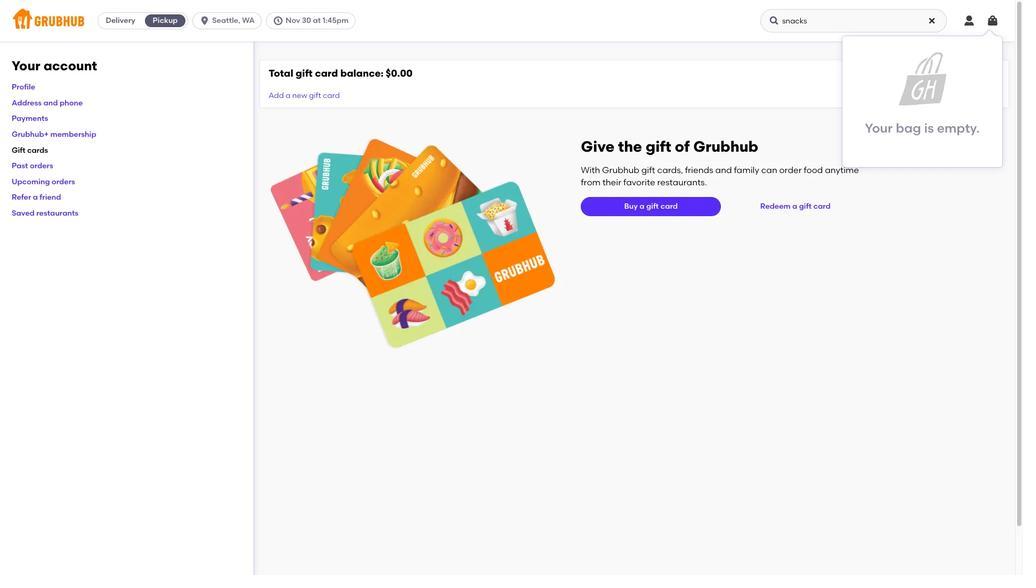Task type: describe. For each thing, give the bounding box(es) containing it.
membership
[[50, 130, 96, 139]]

2 svg image from the left
[[769, 15, 780, 26]]

at
[[313, 16, 321, 25]]

grubhub+ membership link
[[12, 130, 96, 139]]

svg image inside seattle, wa button
[[199, 15, 210, 26]]

refer a friend link
[[12, 193, 61, 202]]

grubhub+ membership
[[12, 130, 96, 139]]

gift
[[12, 146, 25, 155]]

card up add a new gift card
[[315, 67, 338, 79]]

with
[[581, 165, 600, 175]]

gift for redeem a gift card
[[799, 202, 812, 211]]

card inside redeem a gift card button
[[814, 202, 831, 211]]

buy
[[624, 202, 638, 211]]

a for buy
[[640, 202, 645, 211]]

from
[[581, 177, 601, 187]]

friend
[[40, 193, 61, 202]]

saved restaurants link
[[12, 209, 78, 218]]

your account
[[12, 58, 97, 74]]

gift for with grubhub gift cards, friends and family can order food anytime from their favorite restaurants.
[[642, 165, 655, 175]]

upcoming orders
[[12, 177, 75, 186]]

a for add
[[286, 91, 291, 100]]

Search for food, convenience, alcohol... search field
[[761, 9, 947, 33]]

main navigation navigation
[[0, 0, 1015, 42]]

nov 30 at 1:45pm button
[[266, 12, 360, 29]]

empty.
[[937, 120, 980, 136]]

gift cards
[[12, 146, 48, 155]]

buy a gift card link
[[581, 197, 721, 217]]

restaurants
[[36, 209, 78, 218]]

their
[[603, 177, 622, 187]]

1:45pm
[[323, 16, 349, 25]]

phone
[[60, 99, 83, 108]]

anytime
[[825, 165, 859, 175]]

gift card image
[[271, 138, 556, 350]]

add a new gift card
[[269, 91, 340, 100]]

give the gift of grubhub
[[581, 138, 759, 156]]

favorite
[[624, 177, 655, 187]]

orders for upcoming orders
[[52, 177, 75, 186]]

address and phone
[[12, 99, 83, 108]]

address and phone link
[[12, 99, 83, 108]]

address
[[12, 99, 42, 108]]

grubhub inside with grubhub gift cards, friends and family can order food anytime from their favorite restaurants.
[[602, 165, 640, 175]]

refer
[[12, 193, 31, 202]]

total
[[269, 67, 293, 79]]

pickup button
[[143, 12, 188, 29]]

cards,
[[658, 165, 683, 175]]

your for your account
[[12, 58, 40, 74]]

food
[[804, 165, 823, 175]]

new
[[292, 91, 307, 100]]

redeem a gift card button
[[756, 197, 835, 217]]

upcoming orders link
[[12, 177, 75, 186]]

card down the total gift card balance: $0.00
[[323, 91, 340, 100]]

your bag is empty. tooltip
[[843, 30, 1003, 167]]

balance:
[[340, 67, 384, 79]]



Task type: locate. For each thing, give the bounding box(es) containing it.
a right the "redeem"
[[793, 202, 798, 211]]

gift right new
[[309, 91, 321, 100]]

friends
[[685, 165, 714, 175]]

redeem
[[761, 202, 791, 211]]

account
[[44, 58, 97, 74]]

1 svg image from the left
[[273, 15, 284, 26]]

pickup
[[153, 16, 178, 25]]

profile link
[[12, 83, 35, 92]]

card down food
[[814, 202, 831, 211]]

saved restaurants
[[12, 209, 78, 218]]

your for your bag is empty.
[[865, 120, 893, 136]]

orders up upcoming orders 'link'
[[30, 162, 53, 171]]

seattle, wa button
[[192, 12, 266, 29]]

payments
[[12, 114, 48, 123]]

refer a friend
[[12, 193, 61, 202]]

a for redeem
[[793, 202, 798, 211]]

a right buy
[[640, 202, 645, 211]]

0 horizontal spatial grubhub
[[602, 165, 640, 175]]

seattle,
[[212, 16, 240, 25]]

1 vertical spatial your
[[865, 120, 893, 136]]

gift inside with grubhub gift cards, friends and family can order food anytime from their favorite restaurants.
[[642, 165, 655, 175]]

card down restaurants.
[[661, 202, 678, 211]]

0 vertical spatial your
[[12, 58, 40, 74]]

0 vertical spatial orders
[[30, 162, 53, 171]]

grubhub+
[[12, 130, 49, 139]]

svg image inside nov 30 at 1:45pm button
[[273, 15, 284, 26]]

1 vertical spatial and
[[716, 165, 732, 175]]

gift for give the gift of grubhub
[[646, 138, 672, 156]]

orders
[[30, 162, 53, 171], [52, 177, 75, 186]]

seattle, wa
[[212, 16, 255, 25]]

a
[[286, 91, 291, 100], [33, 193, 38, 202], [640, 202, 645, 211], [793, 202, 798, 211]]

gift right the "redeem"
[[799, 202, 812, 211]]

payments link
[[12, 114, 48, 123]]

1 horizontal spatial grubhub
[[694, 138, 759, 156]]

and left family
[[716, 165, 732, 175]]

past orders link
[[12, 162, 53, 171]]

svg image
[[963, 14, 976, 27], [987, 14, 999, 27], [199, 15, 210, 26], [928, 17, 937, 25]]

add
[[269, 91, 284, 100]]

grubhub up their
[[602, 165, 640, 175]]

and inside with grubhub gift cards, friends and family can order food anytime from their favorite restaurants.
[[716, 165, 732, 175]]

your left bag
[[865, 120, 893, 136]]

delivery
[[106, 16, 135, 25]]

card
[[315, 67, 338, 79], [323, 91, 340, 100], [661, 202, 678, 211], [814, 202, 831, 211]]

1 vertical spatial grubhub
[[602, 165, 640, 175]]

profile
[[12, 83, 35, 92]]

past
[[12, 162, 28, 171]]

family
[[734, 165, 760, 175]]

a left new
[[286, 91, 291, 100]]

1 vertical spatial orders
[[52, 177, 75, 186]]

gift for buy a gift card
[[647, 202, 659, 211]]

$0.00
[[386, 67, 413, 79]]

upcoming
[[12, 177, 50, 186]]

grubhub up with grubhub gift cards, friends and family can order food anytime from their favorite restaurants.
[[694, 138, 759, 156]]

past orders
[[12, 162, 53, 171]]

0 horizontal spatial and
[[43, 99, 58, 108]]

0 horizontal spatial your
[[12, 58, 40, 74]]

your up the profile link
[[12, 58, 40, 74]]

svg image
[[273, 15, 284, 26], [769, 15, 780, 26]]

gift cards link
[[12, 146, 48, 155]]

saved
[[12, 209, 35, 218]]

bag
[[896, 120, 921, 136]]

1 horizontal spatial and
[[716, 165, 732, 175]]

and
[[43, 99, 58, 108], [716, 165, 732, 175]]

order
[[780, 165, 802, 175]]

restaurants.
[[657, 177, 707, 187]]

can
[[762, 165, 778, 175]]

the
[[618, 138, 642, 156]]

card inside buy a gift card link
[[661, 202, 678, 211]]

your
[[12, 58, 40, 74], [865, 120, 893, 136]]

0 horizontal spatial svg image
[[273, 15, 284, 26]]

orders up friend
[[52, 177, 75, 186]]

of
[[675, 138, 690, 156]]

is
[[925, 120, 934, 136]]

gift inside button
[[799, 202, 812, 211]]

grubhub
[[694, 138, 759, 156], [602, 165, 640, 175]]

0 vertical spatial grubhub
[[694, 138, 759, 156]]

wa
[[242, 16, 255, 25]]

1 horizontal spatial svg image
[[769, 15, 780, 26]]

gift
[[296, 67, 313, 79], [309, 91, 321, 100], [646, 138, 672, 156], [642, 165, 655, 175], [647, 202, 659, 211], [799, 202, 812, 211]]

delivery button
[[98, 12, 143, 29]]

with grubhub gift cards, friends and family can order food anytime from their favorite restaurants.
[[581, 165, 859, 187]]

total gift card balance: $0.00
[[269, 67, 413, 79]]

gift left of
[[646, 138, 672, 156]]

nov 30 at 1:45pm
[[286, 16, 349, 25]]

redeem a gift card
[[761, 202, 831, 211]]

gift up favorite
[[642, 165, 655, 175]]

1 horizontal spatial your
[[865, 120, 893, 136]]

and left "phone"
[[43, 99, 58, 108]]

a for refer
[[33, 193, 38, 202]]

nov
[[286, 16, 300, 25]]

orders for past orders
[[30, 162, 53, 171]]

30
[[302, 16, 311, 25]]

gift up add a new gift card
[[296, 67, 313, 79]]

give
[[581, 138, 615, 156]]

0 vertical spatial and
[[43, 99, 58, 108]]

a right refer at the top left of page
[[33, 193, 38, 202]]

buy a gift card
[[624, 202, 678, 211]]

a inside button
[[793, 202, 798, 211]]

your inside tooltip
[[865, 120, 893, 136]]

cards
[[27, 146, 48, 155]]

your bag is empty.
[[865, 120, 980, 136]]

gift right buy
[[647, 202, 659, 211]]



Task type: vqa. For each thing, say whether or not it's contained in the screenshot.
Nov in the left top of the page
yes



